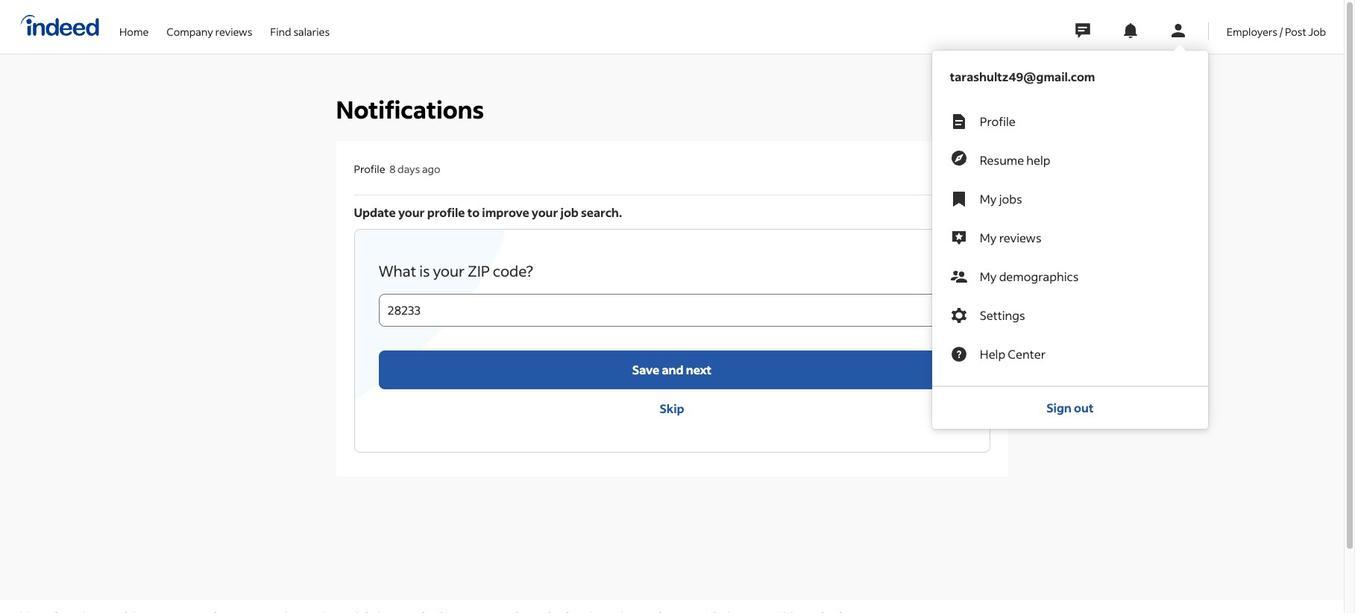 Task type: locate. For each thing, give the bounding box(es) containing it.
reviews up my demographics
[[999, 230, 1042, 245]]

0 vertical spatial reviews
[[215, 24, 252, 38]]

1 vertical spatial my
[[980, 230, 997, 245]]

account image
[[1169, 22, 1187, 40]]

help center link
[[932, 335, 1208, 374]]

job
[[561, 204, 579, 220]]

my
[[980, 191, 997, 207], [980, 230, 997, 245], [980, 269, 997, 284]]

company reviews link
[[167, 0, 252, 51]]

help center
[[980, 346, 1046, 362]]

find salaries
[[270, 24, 330, 38]]

home link
[[119, 0, 149, 51]]

settings
[[980, 307, 1025, 323]]

what
[[379, 261, 416, 280]]

days
[[398, 162, 420, 176]]

1 my from the top
[[980, 191, 997, 207]]

0 horizontal spatial your
[[398, 204, 425, 220]]

0 vertical spatial profile
[[980, 113, 1016, 129]]

help
[[980, 346, 1006, 362]]

1 vertical spatial reviews
[[999, 230, 1042, 245]]

your
[[398, 204, 425, 220], [532, 204, 558, 220], [433, 261, 465, 280]]

update
[[354, 204, 396, 220]]

1 horizontal spatial profile
[[980, 113, 1016, 129]]

demographics
[[999, 269, 1079, 284]]

/
[[1280, 24, 1283, 38]]

What is your ZIP code? field
[[379, 294, 966, 327]]

notifications main content
[[0, 0, 1344, 600]]

profile
[[427, 204, 465, 220]]

employers / post job link
[[1227, 0, 1326, 51]]

0 horizontal spatial reviews
[[215, 24, 252, 38]]

profile left 8 at the top of the page
[[354, 162, 385, 176]]

profile up resume
[[980, 113, 1016, 129]]

reviews inside company reviews link
[[215, 24, 252, 38]]

8
[[389, 162, 396, 176]]

resume help link
[[932, 141, 1208, 180]]

zip
[[468, 261, 490, 280]]

2 vertical spatial my
[[980, 269, 997, 284]]

code?
[[493, 261, 533, 280]]

what is your zip code?
[[379, 261, 533, 280]]

2 my from the top
[[980, 230, 997, 245]]

reviews for my reviews
[[999, 230, 1042, 245]]

0 vertical spatial my
[[980, 191, 997, 207]]

reviews for company reviews
[[215, 24, 252, 38]]

1 horizontal spatial reviews
[[999, 230, 1042, 245]]

my down my jobs
[[980, 230, 997, 245]]

help
[[1027, 152, 1051, 168]]

out
[[1074, 400, 1094, 415]]

your right the "is"
[[433, 261, 465, 280]]

3 my from the top
[[980, 269, 997, 284]]

find
[[270, 24, 291, 38]]

improve
[[482, 204, 529, 220]]

my reviews
[[980, 230, 1042, 245]]

profile
[[980, 113, 1016, 129], [354, 162, 385, 176]]

skip link
[[379, 389, 966, 428]]

my left jobs
[[980, 191, 997, 207]]

reviews right company
[[215, 24, 252, 38]]

0 horizontal spatial profile
[[354, 162, 385, 176]]

reviews inside my reviews link
[[999, 230, 1042, 245]]

1 vertical spatial profile
[[354, 162, 385, 176]]

your left job in the top of the page
[[532, 204, 558, 220]]

employers
[[1227, 24, 1278, 38]]

to
[[467, 204, 480, 220]]

skip
[[660, 400, 684, 416]]

employers / post job
[[1227, 24, 1326, 38]]

resume help
[[980, 152, 1051, 168]]

profile for profile
[[980, 113, 1016, 129]]

my up settings
[[980, 269, 997, 284]]

center
[[1008, 346, 1046, 362]]

sign out link
[[932, 387, 1208, 429]]

my jobs
[[980, 191, 1022, 207]]

your left profile
[[398, 204, 425, 220]]

my reviews link
[[932, 219, 1208, 257]]

dismiss profile from 8 days ago notification image
[[960, 160, 977, 178]]

reviews
[[215, 24, 252, 38], [999, 230, 1042, 245]]

job
[[1309, 24, 1326, 38]]



Task type: vqa. For each thing, say whether or not it's contained in the screenshot.
Company
yes



Task type: describe. For each thing, give the bounding box(es) containing it.
post
[[1285, 24, 1306, 38]]

profile for profile 8 days ago
[[354, 162, 385, 176]]

my demographics
[[980, 269, 1079, 284]]

save and next
[[632, 362, 712, 377]]

ago
[[422, 162, 440, 176]]

1 horizontal spatial your
[[433, 261, 465, 280]]

messages unread count 0 image
[[1073, 16, 1093, 45]]

my for my demographics
[[980, 269, 997, 284]]

my for my reviews
[[980, 230, 997, 245]]

resume
[[980, 152, 1024, 168]]

sign
[[1047, 400, 1072, 415]]

search.
[[581, 204, 622, 220]]

company
[[167, 24, 213, 38]]

tarashultz49@gmail.com
[[950, 69, 1095, 84]]

jobs
[[999, 191, 1022, 207]]

settings link
[[932, 296, 1208, 335]]

notifications
[[336, 94, 484, 125]]

notifications unread count 0 image
[[1122, 22, 1140, 40]]

save and next button
[[379, 350, 966, 389]]

my for my jobs
[[980, 191, 997, 207]]

save
[[632, 362, 659, 377]]

and
[[662, 362, 684, 377]]

update your profile to improve your job search.
[[354, 204, 622, 220]]

profile 8 days ago
[[354, 162, 440, 176]]

is
[[419, 261, 430, 280]]

salaries
[[293, 24, 330, 38]]

sign out
[[1047, 400, 1094, 415]]

company reviews
[[167, 24, 252, 38]]

profile link
[[932, 102, 1208, 141]]

next
[[686, 362, 712, 377]]

find salaries link
[[270, 0, 330, 51]]

my demographics link
[[932, 257, 1208, 296]]

2 horizontal spatial your
[[532, 204, 558, 220]]

home
[[119, 24, 149, 38]]

my jobs link
[[932, 180, 1208, 219]]



